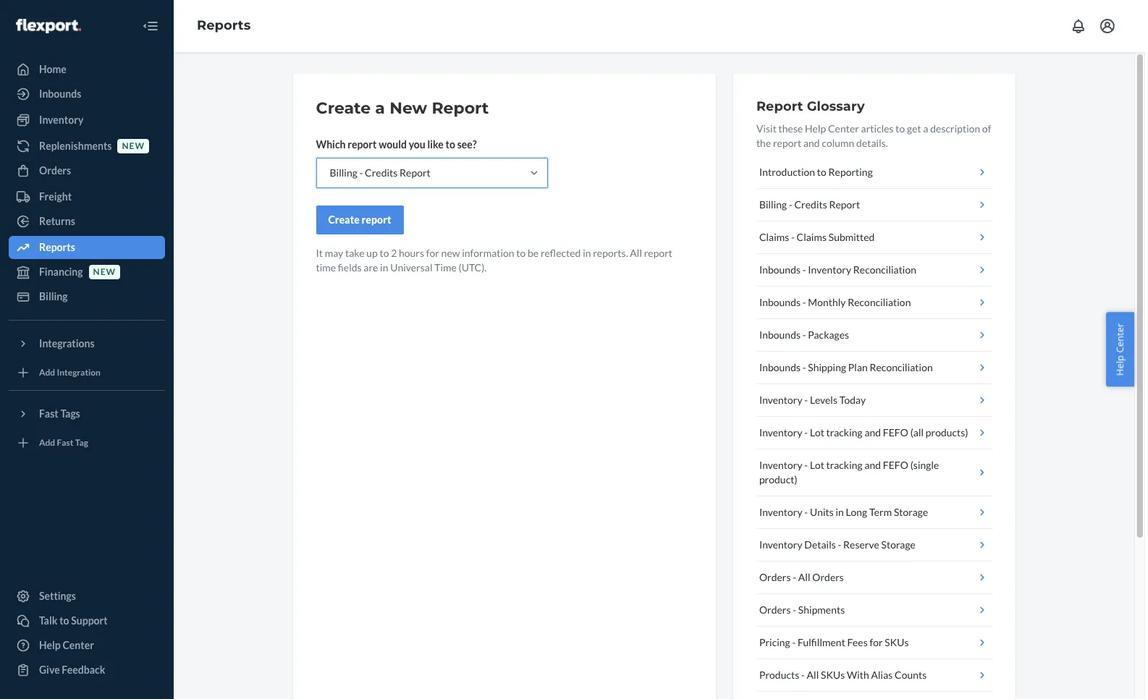 Task type: describe. For each thing, give the bounding box(es) containing it.
inventory for inventory details - reserve storage
[[760, 539, 803, 551]]

counts
[[895, 669, 927, 681]]

help inside button
[[1114, 356, 1127, 376]]

all for orders
[[799, 571, 811, 584]]

lot for inventory - lot tracking and fefo (single product)
[[810, 459, 825, 471]]

may
[[325, 247, 343, 259]]

time
[[435, 261, 457, 274]]

inbounds - shipping plan reconciliation button
[[757, 352, 992, 385]]

inventory - lot tracking and fefo (single product) button
[[757, 450, 992, 497]]

talk
[[39, 615, 58, 627]]

long
[[846, 506, 868, 518]]

- for orders - shipments button
[[793, 604, 797, 616]]

tag
[[75, 438, 88, 449]]

tracking for (all
[[827, 427, 863, 439]]

give
[[39, 664, 60, 676]]

orders - all orders button
[[757, 562, 992, 595]]

inbounds for inbounds - monthly reconciliation
[[760, 296, 801, 308]]

add integration link
[[9, 361, 165, 385]]

of
[[983, 122, 992, 135]]

- for billing - credits report button
[[789, 198, 793, 211]]

claims - claims submitted button
[[757, 222, 992, 254]]

add fast tag link
[[9, 432, 165, 455]]

0 vertical spatial skus
[[885, 637, 909, 649]]

it
[[316, 247, 323, 259]]

inbounds for inbounds - shipping plan reconciliation
[[760, 361, 801, 374]]

inventory for inventory
[[39, 114, 84, 126]]

- for inbounds - packages button
[[803, 329, 806, 341]]

for inside button
[[870, 637, 883, 649]]

talk to support button
[[9, 610, 165, 633]]

which
[[316, 138, 346, 151]]

reserve
[[844, 539, 880, 551]]

center inside help center 'link'
[[63, 639, 94, 652]]

product)
[[760, 474, 798, 486]]

inventory - lot tracking and fefo (all products)
[[760, 427, 969, 439]]

details.
[[857, 137, 888, 149]]

like
[[428, 138, 444, 151]]

tags
[[60, 408, 80, 420]]

0 horizontal spatial reports
[[39, 241, 75, 253]]

help center inside 'link'
[[39, 639, 94, 652]]

help inside 'link'
[[39, 639, 61, 652]]

reflected
[[541, 247, 581, 259]]

fields
[[338, 261, 362, 274]]

inventory details - reserve storage
[[760, 539, 916, 551]]

take
[[345, 247, 365, 259]]

create report button
[[316, 206, 404, 235]]

storage inside button
[[882, 539, 916, 551]]

center inside visit these help center articles to get a description of the report and column details.
[[828, 122, 859, 135]]

inbounds for inbounds - inventory reconciliation
[[760, 264, 801, 276]]

which report would you like to see?
[[316, 138, 477, 151]]

a inside visit these help center articles to get a description of the report and column details.
[[924, 122, 929, 135]]

create for create a new report
[[316, 98, 371, 118]]

inventory - lot tracking and fefo (single product)
[[760, 459, 939, 486]]

- for products - all skus with alias counts button
[[802, 669, 805, 681]]

visit
[[757, 122, 777, 135]]

shipments
[[799, 604, 845, 616]]

are
[[364, 261, 378, 274]]

0 horizontal spatial reports link
[[9, 236, 165, 259]]

open notifications image
[[1070, 17, 1088, 35]]

term
[[870, 506, 892, 518]]

new
[[390, 98, 427, 118]]

orders - all orders
[[760, 571, 844, 584]]

2 claims from the left
[[797, 231, 827, 243]]

help center link
[[9, 634, 165, 658]]

billing link
[[9, 285, 165, 308]]

create a new report
[[316, 98, 489, 118]]

- for claims - claims submitted button on the right of page
[[791, 231, 795, 243]]

0 vertical spatial billing - credits report
[[330, 167, 431, 179]]

universal
[[390, 261, 433, 274]]

storage inside button
[[894, 506, 929, 518]]

inbounds for inbounds - packages
[[760, 329, 801, 341]]

all inside it may take up to 2 hours for new information to be reflected in reports. all report time fields are in universal time (utc).
[[630, 247, 642, 259]]

integration
[[57, 367, 101, 378]]

glossary
[[807, 98, 865, 114]]

0 vertical spatial a
[[375, 98, 385, 118]]

- for 'inventory - units in long term storage' button
[[805, 506, 808, 518]]

pricing - fulfillment fees for skus
[[760, 637, 909, 649]]

add for add integration
[[39, 367, 55, 378]]

- for orders - all orders button
[[793, 571, 797, 584]]

inventory - units in long term storage
[[760, 506, 929, 518]]

packages
[[808, 329, 850, 341]]

reconciliation for inbounds - inventory reconciliation
[[854, 264, 917, 276]]

today
[[840, 394, 866, 406]]

levels
[[810, 394, 838, 406]]

time
[[316, 261, 336, 274]]

hours
[[399, 247, 424, 259]]

billing - credits report inside button
[[760, 198, 860, 211]]

column
[[822, 137, 855, 149]]

these
[[779, 122, 803, 135]]

and for inventory - lot tracking and fefo (single product)
[[865, 459, 881, 471]]

be
[[528, 247, 539, 259]]

plan
[[849, 361, 868, 374]]

products - all skus with alias counts
[[760, 669, 927, 681]]

- for inbounds - monthly reconciliation button
[[803, 296, 806, 308]]

1 vertical spatial fast
[[57, 438, 73, 449]]

1 vertical spatial in
[[380, 261, 388, 274]]

support
[[71, 615, 108, 627]]

see?
[[457, 138, 477, 151]]

inventory for inventory - levels today
[[760, 394, 803, 406]]

- for inventory - lot tracking and fefo (all products) button
[[805, 427, 808, 439]]

(utc).
[[459, 261, 487, 274]]

articles
[[861, 122, 894, 135]]

give feedback
[[39, 664, 105, 676]]

report down you
[[400, 167, 431, 179]]

- for inventory - levels today button
[[805, 394, 808, 406]]

0 horizontal spatial skus
[[821, 669, 845, 681]]

products)
[[926, 427, 969, 439]]

would
[[379, 138, 407, 151]]

report up see?
[[432, 98, 489, 118]]

report glossary
[[757, 98, 865, 114]]

1 claims from the left
[[760, 231, 790, 243]]

it may take up to 2 hours for new information to be reflected in reports. all report time fields are in universal time (utc).
[[316, 247, 673, 274]]

flexport logo image
[[16, 19, 81, 33]]

fast tags button
[[9, 403, 165, 426]]

(all
[[911, 427, 924, 439]]

1 horizontal spatial reports
[[197, 17, 251, 33]]

report inside it may take up to 2 hours for new information to be reflected in reports. all report time fields are in universal time (utc).
[[644, 247, 673, 259]]

introduction to reporting
[[760, 166, 873, 178]]

feedback
[[62, 664, 105, 676]]

and inside visit these help center articles to get a description of the report and column details.
[[804, 137, 820, 149]]

add integration
[[39, 367, 101, 378]]

to inside visit these help center articles to get a description of the report and column details.
[[896, 122, 905, 135]]

report inside visit these help center articles to get a description of the report and column details.
[[773, 137, 802, 149]]

integrations button
[[9, 332, 165, 356]]

products
[[760, 669, 800, 681]]

inbounds for inbounds
[[39, 88, 81, 100]]

lot for inventory - lot tracking and fefo (all products)
[[810, 427, 825, 439]]

inventory for inventory - lot tracking and fefo (single product)
[[760, 459, 803, 471]]

- for the inbounds - inventory reconciliation button
[[803, 264, 806, 276]]

inbounds - monthly reconciliation button
[[757, 287, 992, 319]]

open account menu image
[[1099, 17, 1117, 35]]

inbounds - inventory reconciliation
[[760, 264, 917, 276]]

inventory for inventory - lot tracking and fefo (all products)
[[760, 427, 803, 439]]

- for inventory - lot tracking and fefo (single product) button
[[805, 459, 808, 471]]

the
[[757, 137, 771, 149]]

report inside button
[[362, 214, 391, 226]]



Task type: vqa. For each thing, say whether or not it's contained in the screenshot.
Inventory inside "button"
yes



Task type: locate. For each thing, give the bounding box(es) containing it.
fefo inside inventory - lot tracking and fefo (single product)
[[883, 459, 909, 471]]

in inside button
[[836, 506, 844, 518]]

0 horizontal spatial for
[[426, 247, 439, 259]]

1 tracking from the top
[[827, 427, 863, 439]]

tracking
[[827, 427, 863, 439], [827, 459, 863, 471]]

all
[[630, 247, 642, 259], [799, 571, 811, 584], [807, 669, 819, 681]]

report up up
[[362, 214, 391, 226]]

1 horizontal spatial skus
[[885, 637, 909, 649]]

fast left tags
[[39, 408, 58, 420]]

home
[[39, 63, 66, 75]]

all for products
[[807, 669, 819, 681]]

orders link
[[9, 159, 165, 182]]

add
[[39, 367, 55, 378], [39, 438, 55, 449]]

new for replenishments
[[122, 141, 145, 152]]

report down reporting
[[829, 198, 860, 211]]

- up inventory - units in long term storage
[[805, 459, 808, 471]]

2 vertical spatial billing
[[39, 290, 68, 303]]

inventory inside inventory - lot tracking and fefo (single product)
[[760, 459, 803, 471]]

inbounds - packages button
[[757, 319, 992, 352]]

fefo left (single
[[883, 459, 909, 471]]

lot up units at the right bottom of page
[[810, 459, 825, 471]]

inventory - lot tracking and fefo (all products) button
[[757, 417, 992, 450]]

2
[[391, 247, 397, 259]]

all up orders - shipments
[[799, 571, 811, 584]]

close navigation image
[[142, 17, 159, 35]]

billing down introduction on the top right
[[760, 198, 787, 211]]

- down claims - claims submitted
[[803, 264, 806, 276]]

orders for orders
[[39, 164, 71, 177]]

0 horizontal spatial billing
[[39, 290, 68, 303]]

1 vertical spatial lot
[[810, 459, 825, 471]]

create report
[[328, 214, 391, 226]]

0 horizontal spatial a
[[375, 98, 385, 118]]

billing - credits report down introduction to reporting at top
[[760, 198, 860, 211]]

reporting
[[829, 166, 873, 178]]

create up may
[[328, 214, 360, 226]]

- for inbounds - shipping plan reconciliation button
[[803, 361, 806, 374]]

billing down which
[[330, 167, 358, 179]]

inventory
[[39, 114, 84, 126], [808, 264, 852, 276], [760, 394, 803, 406], [760, 427, 803, 439], [760, 459, 803, 471], [760, 506, 803, 518], [760, 539, 803, 551]]

1 vertical spatial add
[[39, 438, 55, 449]]

in
[[583, 247, 591, 259], [380, 261, 388, 274], [836, 506, 844, 518]]

1 horizontal spatial claims
[[797, 231, 827, 243]]

units
[[810, 506, 834, 518]]

tracking inside button
[[827, 427, 863, 439]]

reconciliation down the inbounds - inventory reconciliation button
[[848, 296, 911, 308]]

and down inventory - lot tracking and fefo (all products) button
[[865, 459, 881, 471]]

inventory up product)
[[760, 459, 803, 471]]

fast tags
[[39, 408, 80, 420]]

0 vertical spatial new
[[122, 141, 145, 152]]

submitted
[[829, 231, 875, 243]]

help center inside button
[[1114, 323, 1127, 376]]

1 vertical spatial all
[[799, 571, 811, 584]]

financing
[[39, 266, 83, 278]]

integrations
[[39, 337, 95, 350]]

reconciliation down claims - claims submitted button on the right of page
[[854, 264, 917, 276]]

0 vertical spatial help center
[[1114, 323, 1127, 376]]

0 vertical spatial credits
[[365, 167, 398, 179]]

1 vertical spatial storage
[[882, 539, 916, 551]]

- right pricing
[[792, 637, 796, 649]]

inbounds inside button
[[760, 296, 801, 308]]

all right reports.
[[630, 247, 642, 259]]

in left reports.
[[583, 247, 591, 259]]

- up orders - shipments
[[793, 571, 797, 584]]

to right like
[[446, 138, 455, 151]]

0 horizontal spatial billing - credits report
[[330, 167, 431, 179]]

claims
[[760, 231, 790, 243], [797, 231, 827, 243]]

inventory link
[[9, 109, 165, 132]]

new
[[122, 141, 145, 152], [441, 247, 460, 259], [93, 267, 116, 278]]

and down inventory - levels today button
[[865, 427, 881, 439]]

pricing
[[760, 637, 791, 649]]

2 add from the top
[[39, 438, 55, 449]]

skus left with
[[821, 669, 845, 681]]

1 vertical spatial for
[[870, 637, 883, 649]]

2 horizontal spatial billing
[[760, 198, 787, 211]]

0 vertical spatial add
[[39, 367, 55, 378]]

tracking down the 'inventory - lot tracking and fefo (all products)'
[[827, 459, 863, 471]]

inbounds down home
[[39, 88, 81, 100]]

reconciliation down inbounds - packages button
[[870, 361, 933, 374]]

inventory left the levels
[[760, 394, 803, 406]]

0 vertical spatial for
[[426, 247, 439, 259]]

- right details
[[838, 539, 842, 551]]

help center button
[[1107, 313, 1135, 387]]

fefo inside button
[[883, 427, 909, 439]]

inventory details - reserve storage button
[[757, 529, 992, 562]]

- right products
[[802, 669, 805, 681]]

1 horizontal spatial reports link
[[197, 17, 251, 33]]

orders inside button
[[760, 604, 791, 616]]

report down these
[[773, 137, 802, 149]]

0 vertical spatial and
[[804, 137, 820, 149]]

freight link
[[9, 185, 165, 209]]

orders
[[39, 164, 71, 177], [760, 571, 791, 584], [813, 571, 844, 584], [760, 604, 791, 616]]

report right reports.
[[644, 247, 673, 259]]

0 horizontal spatial credits
[[365, 167, 398, 179]]

1 vertical spatial help
[[1114, 356, 1127, 376]]

2 horizontal spatial center
[[1114, 323, 1127, 353]]

for
[[426, 247, 439, 259], [870, 637, 883, 649]]

orders for orders - all orders
[[760, 571, 791, 584]]

0 vertical spatial center
[[828, 122, 859, 135]]

0 vertical spatial help
[[805, 122, 826, 135]]

1 vertical spatial and
[[865, 427, 881, 439]]

fees
[[848, 637, 868, 649]]

give feedback button
[[9, 659, 165, 682]]

1 vertical spatial a
[[924, 122, 929, 135]]

- left units at the right bottom of page
[[805, 506, 808, 518]]

fefo for (all
[[883, 427, 909, 439]]

orders up orders - shipments
[[760, 571, 791, 584]]

1 horizontal spatial new
[[122, 141, 145, 152]]

0 vertical spatial fast
[[39, 408, 58, 420]]

0 vertical spatial in
[[583, 247, 591, 259]]

create inside button
[[328, 214, 360, 226]]

a left new at the top left of the page
[[375, 98, 385, 118]]

storage
[[894, 506, 929, 518], [882, 539, 916, 551]]

1 vertical spatial reconciliation
[[848, 296, 911, 308]]

1 horizontal spatial for
[[870, 637, 883, 649]]

1 vertical spatial skus
[[821, 669, 845, 681]]

1 vertical spatial credits
[[795, 198, 828, 211]]

shipping
[[808, 361, 847, 374]]

storage right term
[[894, 506, 929, 518]]

inbounds - shipping plan reconciliation
[[760, 361, 933, 374]]

skus up counts
[[885, 637, 909, 649]]

fefo for (single
[[883, 459, 909, 471]]

all right products
[[807, 669, 819, 681]]

reports.
[[593, 247, 628, 259]]

2 horizontal spatial in
[[836, 506, 844, 518]]

billing - credits report down would
[[330, 167, 431, 179]]

inventory for inventory - units in long term storage
[[760, 506, 803, 518]]

1 vertical spatial new
[[441, 247, 460, 259]]

billing - credits report
[[330, 167, 431, 179], [760, 198, 860, 211]]

in left long
[[836, 506, 844, 518]]

center inside help center button
[[1114, 323, 1127, 353]]

returns link
[[9, 210, 165, 233]]

and left 'column'
[[804, 137, 820, 149]]

for up time
[[426, 247, 439, 259]]

create
[[316, 98, 371, 118], [328, 214, 360, 226]]

1 add from the top
[[39, 367, 55, 378]]

- down inventory - levels today
[[805, 427, 808, 439]]

1 vertical spatial center
[[1114, 323, 1127, 353]]

2 vertical spatial center
[[63, 639, 94, 652]]

talk to support
[[39, 615, 108, 627]]

inbounds - inventory reconciliation button
[[757, 254, 992, 287]]

reports link
[[197, 17, 251, 33], [9, 236, 165, 259]]

to right talk
[[59, 615, 69, 627]]

reconciliation for inbounds - monthly reconciliation
[[848, 296, 911, 308]]

freight
[[39, 190, 72, 203]]

1 horizontal spatial credits
[[795, 198, 828, 211]]

2 vertical spatial help
[[39, 639, 61, 652]]

inventory down product)
[[760, 506, 803, 518]]

for inside it may take up to 2 hours for new information to be reflected in reports. all report time fields are in universal time (utc).
[[426, 247, 439, 259]]

orders for orders - shipments
[[760, 604, 791, 616]]

billing
[[330, 167, 358, 179], [760, 198, 787, 211], [39, 290, 68, 303]]

0 vertical spatial create
[[316, 98, 371, 118]]

home link
[[9, 58, 165, 81]]

1 vertical spatial fefo
[[883, 459, 909, 471]]

all inside products - all skus with alias counts button
[[807, 669, 819, 681]]

1 vertical spatial tracking
[[827, 459, 863, 471]]

- left monthly
[[803, 296, 806, 308]]

orders up pricing
[[760, 604, 791, 616]]

inbounds - packages
[[760, 329, 850, 341]]

0 vertical spatial storage
[[894, 506, 929, 518]]

-
[[360, 167, 363, 179], [789, 198, 793, 211], [791, 231, 795, 243], [803, 264, 806, 276], [803, 296, 806, 308], [803, 329, 806, 341], [803, 361, 806, 374], [805, 394, 808, 406], [805, 427, 808, 439], [805, 459, 808, 471], [805, 506, 808, 518], [838, 539, 842, 551], [793, 571, 797, 584], [793, 604, 797, 616], [792, 637, 796, 649], [802, 669, 805, 681]]

0 horizontal spatial claims
[[760, 231, 790, 243]]

1 vertical spatial create
[[328, 214, 360, 226]]

new inside it may take up to 2 hours for new information to be reflected in reports. all report time fields are in universal time (utc).
[[441, 247, 460, 259]]

1 fefo from the top
[[883, 427, 909, 439]]

returns
[[39, 215, 75, 227]]

new for financing
[[93, 267, 116, 278]]

inventory up monthly
[[808, 264, 852, 276]]

1 horizontal spatial center
[[828, 122, 859, 135]]

lot inside inventory - lot tracking and fefo (single product)
[[810, 459, 825, 471]]

to left 2
[[380, 247, 389, 259]]

billing inside button
[[760, 198, 787, 211]]

credits down introduction to reporting at top
[[795, 198, 828, 211]]

new up orders link
[[122, 141, 145, 152]]

report up these
[[757, 98, 803, 114]]

information
[[462, 247, 515, 259]]

a right get
[[924, 122, 929, 135]]

0 vertical spatial lot
[[810, 427, 825, 439]]

fefo
[[883, 427, 909, 439], [883, 459, 909, 471]]

- inside inventory - lot tracking and fefo (single product)
[[805, 459, 808, 471]]

and inside inventory - lot tracking and fefo (single product)
[[865, 459, 881, 471]]

2 vertical spatial new
[[93, 267, 116, 278]]

tracking for (single
[[827, 459, 863, 471]]

tracking inside inventory - lot tracking and fefo (single product)
[[827, 459, 863, 471]]

report left would
[[348, 138, 377, 151]]

- left packages
[[803, 329, 806, 341]]

0 vertical spatial reconciliation
[[854, 264, 917, 276]]

- for pricing - fulfillment fees for skus button at bottom
[[792, 637, 796, 649]]

0 vertical spatial billing
[[330, 167, 358, 179]]

and inside button
[[865, 427, 881, 439]]

to left be
[[517, 247, 526, 259]]

0 horizontal spatial in
[[380, 261, 388, 274]]

create up which
[[316, 98, 371, 118]]

inbounds left packages
[[760, 329, 801, 341]]

2 vertical spatial in
[[836, 506, 844, 518]]

details
[[805, 539, 836, 551]]

lot down inventory - levels today
[[810, 427, 825, 439]]

2 vertical spatial reconciliation
[[870, 361, 933, 374]]

claims down introduction on the top right
[[760, 231, 790, 243]]

1 horizontal spatial a
[[924, 122, 929, 135]]

new up time
[[441, 247, 460, 259]]

storage right reserve
[[882, 539, 916, 551]]

reconciliation inside button
[[848, 296, 911, 308]]

orders up shipments
[[813, 571, 844, 584]]

report inside button
[[829, 198, 860, 211]]

0 vertical spatial tracking
[[827, 427, 863, 439]]

1 vertical spatial billing
[[760, 198, 787, 211]]

pricing - fulfillment fees for skus button
[[757, 627, 992, 660]]

orders - shipments button
[[757, 595, 992, 627]]

credits inside billing - credits report button
[[795, 198, 828, 211]]

inbounds link
[[9, 83, 165, 106]]

0 vertical spatial all
[[630, 247, 642, 259]]

up
[[367, 247, 378, 259]]

inventory - levels today button
[[757, 385, 992, 417]]

in right are
[[380, 261, 388, 274]]

1 vertical spatial help center
[[39, 639, 94, 652]]

visit these help center articles to get a description of the report and column details.
[[757, 122, 992, 149]]

help inside visit these help center articles to get a description of the report and column details.
[[805, 122, 826, 135]]

add down the "fast tags"
[[39, 438, 55, 449]]

credits down would
[[365, 167, 398, 179]]

add for add fast tag
[[39, 438, 55, 449]]

0 vertical spatial reports link
[[197, 17, 251, 33]]

inventory inside button
[[760, 506, 803, 518]]

0 horizontal spatial help center
[[39, 639, 94, 652]]

lot inside button
[[810, 427, 825, 439]]

- up inbounds - inventory reconciliation
[[791, 231, 795, 243]]

1 vertical spatial reports
[[39, 241, 75, 253]]

1 vertical spatial billing - credits report
[[760, 198, 860, 211]]

new up billing link at the top left
[[93, 267, 116, 278]]

billing - credits report button
[[757, 189, 992, 222]]

1 vertical spatial reports link
[[9, 236, 165, 259]]

introduction to reporting button
[[757, 156, 992, 189]]

description
[[931, 122, 981, 135]]

monthly
[[808, 296, 846, 308]]

- left shipments
[[793, 604, 797, 616]]

0 vertical spatial fefo
[[883, 427, 909, 439]]

introduction
[[760, 166, 815, 178]]

fast left tag at the left of the page
[[57, 438, 73, 449]]

0 horizontal spatial new
[[93, 267, 116, 278]]

inbounds up the inbounds - packages
[[760, 296, 801, 308]]

add left integration
[[39, 367, 55, 378]]

and
[[804, 137, 820, 149], [865, 427, 881, 439], [865, 459, 881, 471]]

inventory up orders - all orders
[[760, 539, 803, 551]]

inventory - levels today
[[760, 394, 866, 406]]

0 horizontal spatial center
[[63, 639, 94, 652]]

fulfillment
[[798, 637, 846, 649]]

claims left submitted
[[797, 231, 827, 243]]

settings
[[39, 590, 76, 602]]

- down introduction on the top right
[[789, 198, 793, 211]]

all inside orders - all orders button
[[799, 571, 811, 584]]

- left the levels
[[805, 394, 808, 406]]

inventory up replenishments
[[39, 114, 84, 126]]

1 horizontal spatial billing
[[330, 167, 358, 179]]

claims - claims submitted
[[760, 231, 875, 243]]

2 vertical spatial and
[[865, 459, 881, 471]]

1 horizontal spatial billing - credits report
[[760, 198, 860, 211]]

2 tracking from the top
[[827, 459, 863, 471]]

with
[[847, 669, 870, 681]]

2 fefo from the top
[[883, 459, 909, 471]]

get
[[907, 122, 922, 135]]

0 horizontal spatial help
[[39, 639, 61, 652]]

add fast tag
[[39, 438, 88, 449]]

inventory down inventory - levels today
[[760, 427, 803, 439]]

inventory - units in long term storage button
[[757, 497, 992, 529]]

2 horizontal spatial new
[[441, 247, 460, 259]]

to left reporting
[[817, 166, 827, 178]]

2 vertical spatial all
[[807, 669, 819, 681]]

fast inside dropdown button
[[39, 408, 58, 420]]

0 vertical spatial reports
[[197, 17, 251, 33]]

and for inventory - lot tracking and fefo (all products)
[[865, 427, 881, 439]]

1 horizontal spatial help
[[805, 122, 826, 135]]

create for create report
[[328, 214, 360, 226]]

to left get
[[896, 122, 905, 135]]

billing down financing
[[39, 290, 68, 303]]

inbounds down claims - claims submitted
[[760, 264, 801, 276]]

2 lot from the top
[[810, 459, 825, 471]]

fefo left (all
[[883, 427, 909, 439]]

fast
[[39, 408, 58, 420], [57, 438, 73, 449]]

orders up freight
[[39, 164, 71, 177]]

- down which report would you like to see?
[[360, 167, 363, 179]]

(single
[[911, 459, 939, 471]]

1 lot from the top
[[810, 427, 825, 439]]

1 horizontal spatial in
[[583, 247, 591, 259]]

- left "shipping"
[[803, 361, 806, 374]]

1 horizontal spatial help center
[[1114, 323, 1127, 376]]

for right fees
[[870, 637, 883, 649]]

2 horizontal spatial help
[[1114, 356, 1127, 376]]

inbounds down the inbounds - packages
[[760, 361, 801, 374]]

tracking down today
[[827, 427, 863, 439]]



